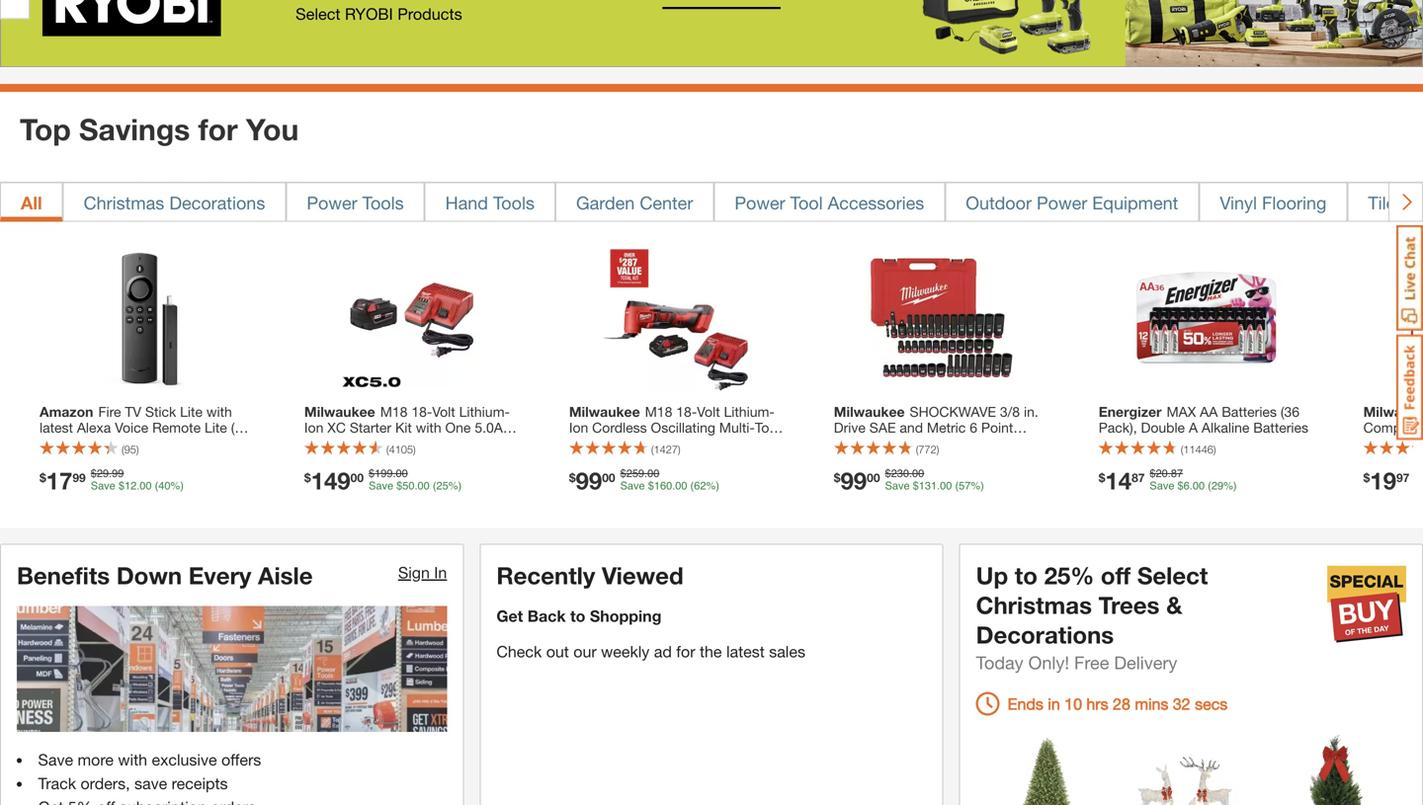 Task type: vqa. For each thing, say whether or not it's contained in the screenshot.
left Tools
yes



Task type: locate. For each thing, give the bounding box(es) containing it.
1 lithium- from the left
[[459, 404, 510, 420]]

1 milwaukee from the left
[[304, 404, 375, 420]]

. left 131
[[909, 467, 912, 480]]

tools for power tools
[[362, 192, 404, 213]]

%) right "160"
[[706, 480, 719, 492]]

tool inside "button"
[[790, 192, 823, 213]]

1 horizontal spatial lithium-
[[724, 404, 775, 420]]

1 horizontal spatial tool
[[790, 192, 823, 213]]

0 horizontal spatial tool
[[755, 419, 780, 436]]

00 left 199
[[351, 471, 364, 485]]

00 left 230
[[867, 471, 880, 485]]

29 down 11446
[[1212, 480, 1224, 492]]

latest right the the
[[726, 642, 765, 661]]

tv down amazon
[[40, 435, 56, 452]]

0 vertical spatial christmas
[[84, 192, 164, 213]]

save inside $ 17 99 $ 29 . 99 save $ 12 . 00 ( 40 %)
[[91, 480, 115, 492]]

to
[[1015, 561, 1038, 589], [570, 607, 586, 625]]

tools left the hand
[[362, 192, 404, 213]]

%) inside $ 17 99 $ 29 . 99 save $ 12 . 00 ( 40 %)
[[171, 480, 184, 492]]

milwaukee up impact
[[834, 404, 905, 420]]

batteries
[[1222, 404, 1277, 420], [1254, 419, 1309, 436]]

all button
[[0, 182, 63, 222]]

milwaukee up "259"
[[569, 404, 640, 420]]

0 horizontal spatial latest
[[40, 419, 73, 436]]

18- up 1427
[[676, 404, 697, 420]]

for
[[198, 111, 238, 147], [676, 642, 695, 661]]

accessories
[[828, 192, 924, 213]]

top savings for you
[[20, 111, 299, 147]]

0 horizontal spatial power
[[307, 192, 357, 213]]

87
[[1171, 467, 1183, 480], [1132, 471, 1145, 485]]

. left 57
[[937, 480, 940, 492]]

tile
[[1368, 192, 1396, 213]]

17
[[46, 466, 73, 495]]

87 left 20
[[1132, 471, 1145, 485]]

1 vertical spatial 6
[[1184, 480, 1190, 492]]

0 horizontal spatial volt
[[432, 404, 455, 420]]

save inside $ 149 00 $ 199 . 00 save $ 50 . 00 ( 25 %)
[[369, 480, 393, 492]]

christmas decorations button
[[63, 182, 286, 222]]

milwaukee up battery on the bottom left
[[304, 404, 375, 420]]

2 horizontal spatial milwaukee
[[834, 404, 905, 420]]

0 horizontal spatial to
[[570, 607, 586, 625]]

%) right 50
[[449, 480, 462, 492]]

lithium- inside 'm18 18-volt lithium- ion cordless oscillating multi-tool kit'
[[724, 404, 775, 420]]

1 horizontal spatial m18
[[645, 404, 672, 420]]

( down 11446
[[1208, 480, 1212, 492]]

( right "160"
[[690, 480, 694, 492]]

m18 18-volt lithium- ion cordless oscillating multi-tool kit
[[569, 404, 780, 452]]

tools for hand tools
[[493, 192, 535, 213]]

ion inside m18 18-volt lithium- ion xc starter kit with one 5.0ah battery and charger
[[304, 419, 324, 436]]

1 horizontal spatial volt
[[697, 404, 720, 420]]

1 ) from the left
[[136, 443, 139, 456]]

save inside $ 99 00 $ 259 . 00 save $ 160 . 00 ( 62 %)
[[620, 480, 645, 492]]

(43-
[[952, 435, 977, 452]]

1 vertical spatial for
[[676, 642, 695, 661]]

) for metric
[[937, 443, 939, 456]]

save
[[134, 774, 167, 793]]

in
[[1048, 695, 1060, 713]]

milwauke
[[1364, 404, 1423, 420]]

) down metric
[[937, 443, 939, 456]]

m18 up ( 1427 ) at the left of the page
[[645, 404, 672, 420]]

0 vertical spatial tool
[[790, 192, 823, 213]]

5 ) from the left
[[1214, 443, 1216, 456]]

tool left accessories
[[790, 192, 823, 213]]

tools right the hand
[[493, 192, 535, 213]]

with left one
[[416, 419, 441, 436]]

tools
[[362, 192, 404, 213], [493, 192, 535, 213]]

%) for tool
[[706, 480, 719, 492]]

top
[[20, 111, 71, 147]]

sign in
[[398, 563, 447, 582]]

save inside save more with exclusive offers track orders, save receipts
[[38, 751, 73, 770]]

( right the 12
[[155, 480, 158, 492]]

1 horizontal spatial 18-
[[676, 404, 697, 420]]

1 horizontal spatial power
[[735, 192, 785, 213]]

%) down (43-
[[971, 480, 984, 492]]

save left 50
[[369, 480, 393, 492]]

christmas down savings
[[84, 192, 164, 213]]

0 vertical spatial 6
[[970, 419, 978, 436]]

25 ft. x 1-1/16 in. compact magnetic tape measure with 15 ft. reach (2-pack) image
[[1395, 241, 1423, 394]]

4 %) from the left
[[971, 480, 984, 492]]

( left set
[[916, 443, 919, 456]]

0 horizontal spatial lite
[[180, 404, 203, 420]]

benefits down every aisle
[[17, 561, 313, 589]]

tv right fire
[[125, 404, 141, 420]]

1 horizontal spatial latest
[[726, 642, 765, 661]]

volt for 149
[[432, 404, 455, 420]]

to right back
[[570, 607, 586, 625]]

0 horizontal spatial christmas
[[84, 192, 164, 213]]

0 horizontal spatial kit
[[395, 419, 412, 436]]

offers
[[221, 751, 261, 770]]

%) down streaming
[[171, 480, 184, 492]]

2 horizontal spatial with
[[416, 419, 441, 436]]

29 inside $ 17 99 $ 29 . 99 save $ 12 . 00 ( 40 %)
[[97, 467, 109, 480]]

decorations up today only!
[[976, 620, 1114, 649]]

18- inside 'm18 18-volt lithium- ion cordless oscillating multi-tool kit'
[[676, 404, 697, 420]]

18- inside m18 18-volt lithium- ion xc starter kit with one 5.0ah battery and charger
[[412, 404, 432, 420]]

$ left 97 on the bottom right
[[1364, 471, 1370, 485]]

0 horizontal spatial m18
[[380, 404, 408, 420]]

save inside the $ 14 87 $ 20 . 87 save $ 6 . 00 ( 29 %)
[[1150, 480, 1175, 492]]

99 left the 12
[[112, 467, 124, 480]]

kit
[[395, 419, 412, 436], [569, 435, 586, 452]]

set
[[928, 435, 949, 452]]

00 inside $ 17 99 $ 29 . 99 save $ 12 . 00 ( 40 %)
[[140, 480, 152, 492]]

1 horizontal spatial with
[[206, 404, 232, 420]]

m18 inside 'm18 18-volt lithium- ion cordless oscillating multi-tool kit'
[[645, 404, 672, 420]]

2 ) from the left
[[413, 443, 416, 456]]

99 left "259"
[[576, 466, 602, 495]]

0 vertical spatial to
[[1015, 561, 1038, 589]]

) down voice in the left of the page
[[136, 443, 139, 456]]

2 m18 from the left
[[645, 404, 672, 420]]

99 down controls),
[[73, 471, 86, 485]]

tool inside 'm18 18-volt lithium- ion cordless oscillating multi-tool kit'
[[755, 419, 780, 436]]

alexa
[[77, 419, 111, 436]]

max aa batteries (36 pack), double a alkaline batteries image
[[1130, 241, 1283, 394]]

6 right 20
[[1184, 480, 1190, 492]]

with up device
[[206, 404, 232, 420]]

1 horizontal spatial kit
[[569, 435, 586, 452]]

) for oscillating
[[678, 443, 681, 456]]

6
[[970, 419, 978, 436], [1184, 480, 1190, 492]]

32
[[1173, 695, 1191, 713]]

3 power from the left
[[1037, 192, 1088, 213]]

garden center button
[[555, 182, 714, 222]]

5 %) from the left
[[1224, 480, 1237, 492]]

for left you
[[198, 111, 238, 147]]

. left 40
[[137, 480, 140, 492]]

( right 50
[[433, 480, 436, 492]]

streaming
[[144, 435, 207, 452]]

max aa batteries (36 pack), double a alkaline batteries
[[1099, 404, 1309, 436]]

and right 'xc'
[[353, 435, 376, 452]]

0 horizontal spatial tools
[[362, 192, 404, 213]]

1 horizontal spatial to
[[1015, 561, 1038, 589]]

1 vertical spatial tool
[[755, 419, 780, 436]]

lithium-
[[459, 404, 510, 420], [724, 404, 775, 420]]

1 horizontal spatial 29
[[1212, 480, 1224, 492]]

with inside m18 18-volt lithium- ion xc starter kit with one 5.0ah battery and charger
[[416, 419, 441, 436]]

0 horizontal spatial decorations
[[169, 192, 265, 213]]

0 horizontal spatial tv
[[40, 435, 56, 452]]

tv
[[125, 404, 141, 420], [40, 435, 56, 452]]

decorations inside up to 25% off select christmas trees & decorations today only! free delivery
[[976, 620, 1114, 649]]

( inside the $ 14 87 $ 20 . 87 save $ 6 . 00 ( 29 %)
[[1208, 480, 1212, 492]]

trees
[[1099, 591, 1160, 619]]

cordless
[[592, 419, 647, 436]]

1 vertical spatial christmas
[[976, 591, 1092, 619]]

%) inside $ 149 00 $ 199 . 00 save $ 50 . 00 ( 25 %)
[[449, 480, 462, 492]]

. left the 12
[[109, 467, 112, 480]]

( 4105 )
[[386, 443, 416, 456]]

19
[[1370, 466, 1397, 495]]

1 tools from the left
[[362, 192, 404, 213]]

2 ion from the left
[[569, 419, 588, 436]]

( right 131
[[955, 480, 959, 492]]

0 vertical spatial decorations
[[169, 192, 265, 213]]

6 left point
[[970, 419, 978, 436]]

m18 for 99
[[645, 404, 672, 420]]

$ 149 00 $ 199 . 00 save $ 50 . 00 ( 25 %)
[[304, 466, 462, 495]]

lithium- inside m18 18-volt lithium- ion xc starter kit with one 5.0ah battery and charger
[[459, 404, 510, 420]]

save left 131
[[885, 480, 910, 492]]

lite left (no
[[205, 419, 227, 436]]

1 horizontal spatial 6
[[1184, 480, 1190, 492]]

track
[[38, 774, 76, 793]]

0 horizontal spatial milwaukee
[[304, 404, 375, 420]]

lite right "stick"
[[180, 404, 203, 420]]

0 horizontal spatial with
[[118, 751, 147, 770]]

with inside fire tv stick lite with latest alexa voice remote lite (no tv controls), hd streaming device
[[206, 404, 232, 420]]

1 power from the left
[[307, 192, 357, 213]]

power inside "button"
[[735, 192, 785, 213]]

1 horizontal spatial ion
[[569, 419, 588, 436]]

volt inside 'm18 18-volt lithium- ion cordless oscillating multi-tool kit'
[[697, 404, 720, 420]]

) up 50
[[413, 443, 416, 456]]

ion for 149
[[304, 419, 324, 436]]

1 18- from the left
[[412, 404, 432, 420]]

m18 up the charger
[[380, 404, 408, 420]]

milwaukee for xc
[[304, 404, 375, 420]]

0 horizontal spatial lithium-
[[459, 404, 510, 420]]

1 horizontal spatial and
[[900, 419, 923, 436]]

power inside button
[[307, 192, 357, 213]]

0 vertical spatial latest
[[40, 419, 73, 436]]

save left the 12
[[91, 480, 115, 492]]

%) for remote
[[171, 480, 184, 492]]

( 772 )
[[916, 443, 939, 456]]

receipts
[[172, 774, 228, 793]]

save up track
[[38, 751, 73, 770]]

a
[[1189, 419, 1198, 436]]

ion left cordless
[[569, 419, 588, 436]]

1 horizontal spatial christmas
[[976, 591, 1092, 619]]

1 horizontal spatial 87
[[1171, 467, 1183, 480]]

save more with exclusive offers track orders, save receipts
[[38, 751, 261, 793]]

0 horizontal spatial ion
[[304, 419, 324, 436]]

m18 18-volt lithium- ion xc starter kit with one 5.0ah battery and charger
[[304, 404, 511, 452]]

2 lithium- from the left
[[724, 404, 775, 420]]

ion inside 'm18 18-volt lithium- ion cordless oscillating multi-tool kit'
[[569, 419, 588, 436]]

milwaukee
[[304, 404, 375, 420], [569, 404, 640, 420], [834, 404, 905, 420]]

special buy logo image
[[1327, 565, 1407, 644]]

with up save
[[118, 751, 147, 770]]

57
[[959, 480, 971, 492]]

00 down ( 11446 )
[[1193, 480, 1205, 492]]

1 horizontal spatial decorations
[[976, 620, 1114, 649]]

00 right "160"
[[675, 480, 687, 492]]

2 volt from the left
[[697, 404, 720, 420]]

amazon
[[40, 404, 93, 420]]

kit left cordless
[[569, 435, 586, 452]]

99
[[576, 466, 602, 495], [841, 466, 867, 495], [112, 467, 124, 480], [73, 471, 86, 485]]

%) for batteries
[[1224, 480, 1237, 492]]

3 ) from the left
[[678, 443, 681, 456]]

0 horizontal spatial 18-
[[412, 404, 432, 420]]

18- up the charger
[[412, 404, 432, 420]]

%) down alkaline
[[1224, 480, 1237, 492]]

10
[[1065, 695, 1082, 713]]

m18 inside m18 18-volt lithium- ion xc starter kit with one 5.0ah battery and charger
[[380, 404, 408, 420]]

2 milwaukee from the left
[[569, 404, 640, 420]]

tools inside 'button'
[[493, 192, 535, 213]]

%) for with
[[449, 480, 462, 492]]

%) inside the $ 14 87 $ 20 . 87 save $ 6 . 00 ( 29 %)
[[1224, 480, 1237, 492]]

%) for point
[[971, 480, 984, 492]]

%) inside the '$ 99 00 $ 230 . 00 save $ 131 . 00 ( 57 %)'
[[971, 480, 984, 492]]

18- for 99
[[676, 404, 697, 420]]

1 horizontal spatial tools
[[493, 192, 535, 213]]

3 milwaukee from the left
[[834, 404, 905, 420]]

1 horizontal spatial lite
[[205, 419, 227, 436]]

2 18- from the left
[[676, 404, 697, 420]]

lithium- for 149
[[459, 404, 510, 420]]

29
[[97, 467, 109, 480], [1212, 480, 1224, 492]]

in
[[434, 563, 447, 582]]

2 horizontal spatial power
[[1037, 192, 1088, 213]]

2 tools from the left
[[493, 192, 535, 213]]

m18
[[380, 404, 408, 420], [645, 404, 672, 420]]

save left "160"
[[620, 480, 645, 492]]

1 vertical spatial to
[[570, 607, 586, 625]]

save for metric
[[885, 480, 910, 492]]

0 vertical spatial for
[[198, 111, 238, 147]]

vinyl
[[1220, 192, 1257, 213]]

every
[[189, 561, 251, 589]]

0 horizontal spatial 6
[[970, 419, 978, 436]]

0 vertical spatial tv
[[125, 404, 141, 420]]

3 %) from the left
[[706, 480, 719, 492]]

1 ion from the left
[[304, 419, 324, 436]]

save inside the '$ 99 00 $ 230 . 00 save $ 131 . 00 ( 57 %)'
[[885, 480, 910, 492]]

ion left 'xc'
[[304, 419, 324, 436]]

) for starter
[[413, 443, 416, 456]]

87 right 20
[[1171, 467, 1183, 480]]

the
[[700, 642, 722, 661]]

recently
[[497, 561, 595, 589]]

1 volt from the left
[[432, 404, 455, 420]]

( inside $ 17 99 $ 29 . 99 save $ 12 . 00 ( 40 %)
[[155, 480, 158, 492]]

3/8
[[1000, 404, 1020, 420]]

29 left the 12
[[97, 467, 109, 480]]

. left 62
[[672, 480, 675, 492]]

$ right "259"
[[648, 480, 654, 492]]

recently viewed
[[497, 561, 684, 589]]

save for starter
[[369, 480, 393, 492]]

weekly
[[601, 642, 650, 661]]

18-
[[412, 404, 432, 420], [676, 404, 697, 420]]

1 vertical spatial decorations
[[976, 620, 1114, 649]]

equipment
[[1092, 192, 1179, 213]]

0 horizontal spatial and
[[353, 435, 376, 452]]

christmas trees & lights product image image
[[987, 732, 1109, 806]]

( inside $ 99 00 $ 259 . 00 save $ 160 . 00 ( 62 %)
[[690, 480, 694, 492]]

and up the ( 772 )
[[900, 419, 923, 436]]

2 power from the left
[[735, 192, 785, 213]]

( down voice in the left of the page
[[122, 443, 124, 456]]

volt inside m18 18-volt lithium- ion xc starter kit with one 5.0ah battery and charger
[[432, 404, 455, 420]]

2 %) from the left
[[449, 480, 462, 492]]

95
[[124, 443, 136, 456]]

%) inside $ 99 00 $ 259 . 00 save $ 160 . 00 ( 62 %)
[[706, 480, 719, 492]]

m18 for 149
[[380, 404, 408, 420]]

1 horizontal spatial milwaukee
[[569, 404, 640, 420]]

1 m18 from the left
[[380, 404, 408, 420]]

00 right 50
[[418, 480, 430, 492]]

1 %) from the left
[[171, 480, 184, 492]]

garden center
[[576, 192, 693, 213]]

25
[[436, 480, 449, 492]]

christmas down 25%
[[976, 591, 1092, 619]]

latest inside fire tv stick lite with latest alexa voice remote lite (no tv controls), hd streaming device
[[40, 419, 73, 436]]

0 horizontal spatial 29
[[97, 467, 109, 480]]

tool left drive
[[755, 419, 780, 436]]

1 vertical spatial tv
[[40, 435, 56, 452]]

) down oscillating
[[678, 443, 681, 456]]

free delivery
[[1074, 652, 1178, 673]]

for right the 'ad'
[[676, 642, 695, 661]]

00 right the 12
[[140, 480, 152, 492]]

tools inside button
[[362, 192, 404, 213]]

latest left alexa
[[40, 419, 73, 436]]

4 ) from the left
[[937, 443, 939, 456]]

0 horizontal spatial for
[[198, 111, 238, 147]]



Task type: describe. For each thing, give the bounding box(es) containing it.
$ left 50
[[369, 467, 375, 480]]

milwaukee for and
[[834, 404, 905, 420]]

( up $ 99 00 $ 259 . 00 save $ 160 . 00 ( 62 %)
[[651, 443, 654, 456]]

get
[[497, 607, 523, 625]]

power for power tool accessories
[[735, 192, 785, 213]]

benefits
[[17, 561, 110, 589]]

ion for 99
[[569, 419, 588, 436]]

hand tools
[[445, 192, 535, 213]]

ends in 10 hrs 28 mins 32 secs
[[1008, 695, 1228, 713]]

29 inside the $ 14 87 $ 20 . 87 save $ 6 . 00 ( 29 %)
[[1212, 480, 1224, 492]]

&
[[1166, 591, 1183, 619]]

milwaukee for cordless
[[569, 404, 640, 420]]

batteries right aa
[[1222, 404, 1277, 420]]

outdoor
[[966, 192, 1032, 213]]

to inside up to 25% off select christmas trees & decorations today only! free delivery
[[1015, 561, 1038, 589]]

remote
[[152, 419, 201, 436]]

controls),
[[60, 435, 117, 452]]

sign in link
[[398, 563, 447, 582]]

volt for 99
[[697, 404, 720, 420]]

1427
[[654, 443, 678, 456]]

12
[[125, 480, 137, 492]]

$ 19 97
[[1364, 466, 1410, 495]]

more
[[78, 751, 114, 770]]

christmas inside up to 25% off select christmas trees & decorations today only! free delivery
[[976, 591, 1092, 619]]

starter
[[350, 419, 391, 436]]

14
[[1105, 466, 1132, 495]]

) for a
[[1214, 443, 1216, 456]]

shopping
[[590, 607, 662, 625]]

exclusive
[[152, 751, 217, 770]]

today only!
[[976, 652, 1069, 673]]

$ right 199
[[396, 480, 403, 492]]

check out our weekly ad for the latest sales
[[497, 642, 806, 661]]

. down double
[[1168, 467, 1171, 480]]

decorations inside button
[[169, 192, 265, 213]]

0 horizontal spatial 87
[[1132, 471, 1145, 485]]

voice
[[115, 419, 148, 436]]

secs
[[1195, 695, 1228, 713]]

$ 14 87 $ 20 . 87 save $ 6 . 00 ( 29 %)
[[1099, 466, 1237, 495]]

down
[[117, 561, 182, 589]]

and inside "shockwave 3/8 in. drive sae and metric 6 point impact socket set (43-piece)"
[[900, 419, 923, 436]]

$ left "259"
[[569, 471, 576, 485]]

up
[[976, 561, 1008, 589]]

garden
[[576, 192, 635, 213]]

00 left "259"
[[602, 471, 615, 485]]

center
[[640, 192, 693, 213]]

fire tv stick lite with latest alexa voice remote lite (no tv controls), hd streaming device
[[40, 404, 253, 452]]

( inside the '$ 99 00 $ 230 . 00 save $ 131 . 00 ( 57 %)'
[[955, 480, 959, 492]]

149
[[311, 466, 351, 495]]

$ right 14
[[1150, 467, 1156, 480]]

ends
[[1008, 695, 1044, 713]]

sign in card banner image
[[17, 606, 447, 732]]

sign
[[398, 563, 430, 582]]

772
[[919, 443, 937, 456]]

save for alexa
[[91, 480, 115, 492]]

(36
[[1281, 404, 1300, 420]]

) for alexa
[[136, 443, 139, 456]]

energizer
[[1099, 404, 1162, 420]]

11446
[[1183, 443, 1214, 456]]

97
[[1397, 471, 1410, 485]]

fire
[[98, 404, 121, 420]]

live goods product image image
[[1274, 732, 1396, 806]]

( 1427 )
[[651, 443, 681, 456]]

$ down controls),
[[91, 467, 97, 480]]

kit inside m18 18-volt lithium- ion xc starter kit with one 5.0ah battery and charger
[[395, 419, 412, 436]]

$ down battery on the bottom left
[[304, 471, 311, 485]]

tile button
[[1348, 182, 1417, 222]]

$ right 230
[[913, 480, 919, 492]]

get back to shopping
[[497, 607, 662, 625]]

00 right 131
[[940, 480, 952, 492]]

next arrow image
[[1398, 192, 1414, 212]]

( up 199
[[386, 443, 389, 456]]

metric
[[927, 419, 966, 436]]

. right 20
[[1190, 480, 1193, 492]]

shockwave 3/8 in. drive sae and metric 6 point impact socket set (43-piece) image
[[865, 241, 1018, 394]]

check
[[497, 642, 542, 661]]

stick
[[145, 404, 176, 420]]

charger
[[380, 435, 429, 452]]

feedback link image
[[1397, 334, 1423, 441]]

drive
[[834, 419, 866, 436]]

( 11446 )
[[1181, 443, 1216, 456]]

18- for 149
[[412, 404, 432, 420]]

milwauke link
[[1364, 404, 1423, 452]]

. left 50
[[393, 467, 396, 480]]

and inside m18 18-volt lithium- ion xc starter kit with one 5.0ah battery and charger
[[353, 435, 376, 452]]

pack),
[[1099, 419, 1137, 436]]

power tool accessories button
[[714, 182, 945, 222]]

( inside $ 149 00 $ 199 . 00 save $ 50 . 00 ( 25 %)
[[433, 480, 436, 492]]

00 inside the $ 14 87 $ 20 . 87 save $ 6 . 00 ( 29 %)
[[1193, 480, 1205, 492]]

shockwave
[[910, 404, 996, 420]]

piece)
[[977, 435, 1015, 452]]

$ 99 00 $ 230 . 00 save $ 131 . 00 ( 57 %)
[[834, 466, 984, 495]]

live chat image
[[1397, 225, 1423, 331]]

out
[[546, 642, 569, 661]]

battery
[[304, 435, 349, 452]]

$ right 20
[[1178, 480, 1184, 492]]

kit inside 'm18 18-volt lithium- ion cordless oscillating multi-tool kit'
[[569, 435, 586, 452]]

all
[[21, 192, 42, 213]]

christmas decorations product image image
[[1130, 732, 1253, 806]]

christmas inside button
[[84, 192, 164, 213]]

fire tv stick lite with latest alexa voice remote lite (no tv controls), hd streaming device image
[[71, 241, 224, 394]]

1 vertical spatial latest
[[726, 642, 765, 661]]

6 inside "shockwave 3/8 in. drive sae and metric 6 point impact socket set (43-piece)"
[[970, 419, 978, 436]]

alkaline
[[1202, 419, 1250, 436]]

$ down amazon
[[40, 471, 46, 485]]

flooring
[[1262, 192, 1327, 213]]

20
[[1156, 467, 1168, 480]]

hrs
[[1087, 695, 1109, 713]]

28
[[1113, 695, 1131, 713]]

( 95 )
[[122, 443, 139, 456]]

you
[[246, 111, 299, 147]]

m18 18-volt lithium-ion cordless oscillating multi-tool kit image
[[600, 241, 753, 394]]

vinyl flooring
[[1220, 192, 1327, 213]]

00 right "259"
[[648, 467, 660, 480]]

(no
[[231, 419, 250, 436]]

( down double
[[1181, 443, 1183, 456]]

ad
[[654, 642, 672, 661]]

259
[[626, 467, 644, 480]]

xc
[[327, 419, 346, 436]]

40
[[158, 480, 171, 492]]

power for power tools
[[307, 192, 357, 213]]

hd
[[121, 435, 141, 452]]

$ down pack),
[[1099, 471, 1105, 485]]

$ left "160"
[[620, 467, 626, 480]]

max
[[1167, 404, 1196, 420]]

oscillating
[[651, 419, 716, 436]]

with inside save more with exclusive offers track orders, save receipts
[[118, 751, 147, 770]]

230
[[891, 467, 909, 480]]

6 inside the $ 14 87 $ 20 . 87 save $ 6 . 00 ( 29 %)
[[1184, 480, 1190, 492]]

savings
[[79, 111, 190, 147]]

. left "160"
[[644, 467, 648, 480]]

christmas decorations
[[84, 192, 265, 213]]

sales
[[769, 642, 806, 661]]

$ down socket
[[885, 467, 891, 480]]

$ down ( 95 )
[[118, 480, 125, 492]]

00 right 199
[[396, 467, 408, 480]]

lithium- for 99
[[724, 404, 775, 420]]

power tools
[[307, 192, 404, 213]]

00 right 230
[[912, 467, 924, 480]]

$ down impact
[[834, 471, 841, 485]]

99 down impact
[[841, 466, 867, 495]]

device
[[211, 435, 253, 452]]

power inside button
[[1037, 192, 1088, 213]]

. left 25
[[415, 480, 418, 492]]

batteries right alkaline
[[1254, 419, 1309, 436]]

impact
[[834, 435, 877, 452]]

save for a
[[1150, 480, 1175, 492]]

save for oscillating
[[620, 480, 645, 492]]

m18 18-volt lithium-ion xc starter kit with one 5.0ah battery and charger image
[[336, 241, 488, 394]]

1 horizontal spatial for
[[676, 642, 695, 661]]

1 horizontal spatial tv
[[125, 404, 141, 420]]

sae
[[870, 419, 896, 436]]

$ inside $ 19 97
[[1364, 471, 1370, 485]]



